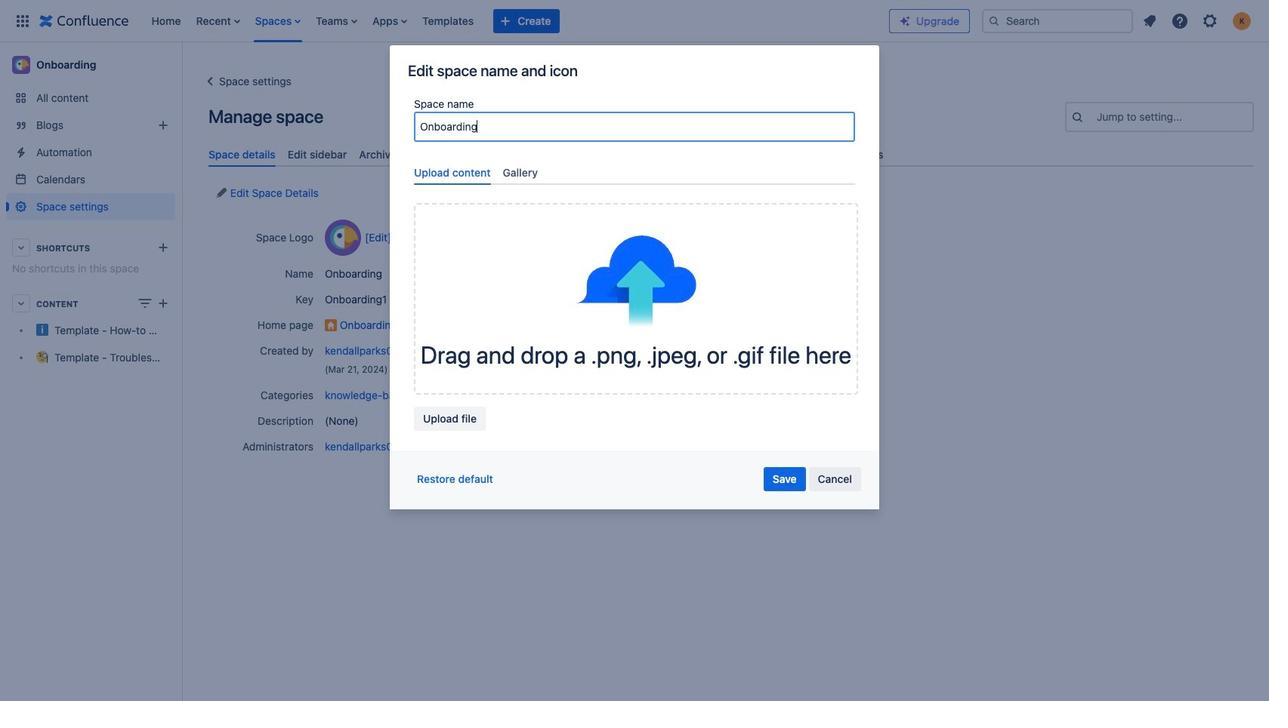Task type: vqa. For each thing, say whether or not it's contained in the screenshot.
Edit this page Image
no



Task type: locate. For each thing, give the bounding box(es) containing it.
1 list item from the left
[[192, 0, 245, 42]]

tab list
[[202, 142, 1260, 167], [408, 160, 861, 185]]

tree
[[6, 317, 175, 372]]

group
[[764, 468, 861, 492]]

None search field
[[982, 9, 1133, 33]]

edit image
[[215, 188, 227, 200]]

confluence image
[[39, 12, 129, 30], [39, 12, 129, 30]]

1 horizontal spatial list item
[[311, 0, 362, 42]]

list item
[[192, 0, 245, 42], [311, 0, 362, 42]]

0 horizontal spatial list item
[[192, 0, 245, 42]]

drag and drop a .png, .jpeg, or .gif file here image
[[576, 234, 697, 328]]

1 horizontal spatial list
[[1136, 7, 1260, 34]]

create a blog image
[[154, 116, 172, 134]]

dialog
[[390, 45, 879, 510]]

list
[[144, 0, 889, 42], [1136, 7, 1260, 34]]

tree inside space element
[[6, 317, 175, 372]]

banner
[[0, 0, 1269, 42]]

2 list item from the left
[[311, 0, 362, 42]]

space logo image
[[325, 220, 361, 256]]

search image
[[988, 15, 1000, 27]]

main content
[[181, 42, 1269, 57]]

Search field
[[982, 9, 1133, 33]]



Task type: describe. For each thing, give the bounding box(es) containing it.
settings icon image
[[1201, 12, 1219, 30]]

space element
[[0, 42, 181, 702]]

space-name-input field
[[416, 113, 854, 141]]

0 horizontal spatial list
[[144, 0, 889, 42]]

premium image
[[899, 15, 911, 27]]

global element
[[9, 0, 889, 42]]



